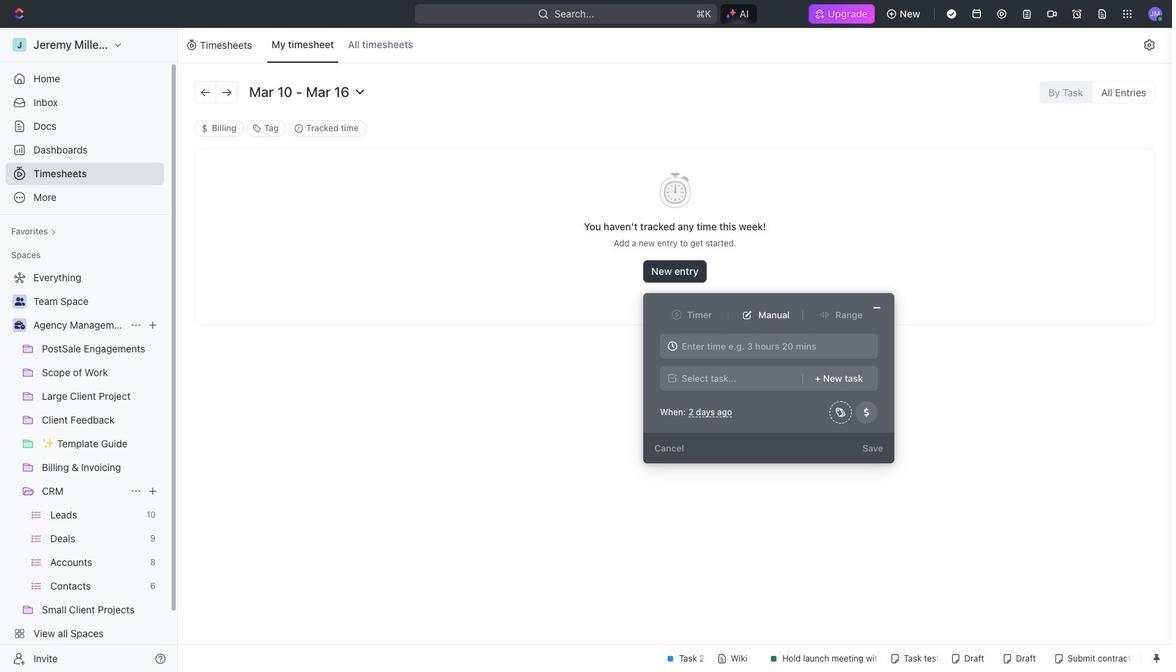 Task type: locate. For each thing, give the bounding box(es) containing it.
Enter time e.g. 3 hours 20 mins text field
[[660, 334, 878, 359]]

tree inside the 'sidebar' navigation
[[6, 267, 164, 669]]

business time image
[[14, 321, 25, 330]]

sidebar navigation
[[0, 28, 178, 672]]

tree
[[6, 267, 164, 669]]



Task type: vqa. For each thing, say whether or not it's contained in the screenshot.
tree at the left of page within the The Sidebar navigation
no



